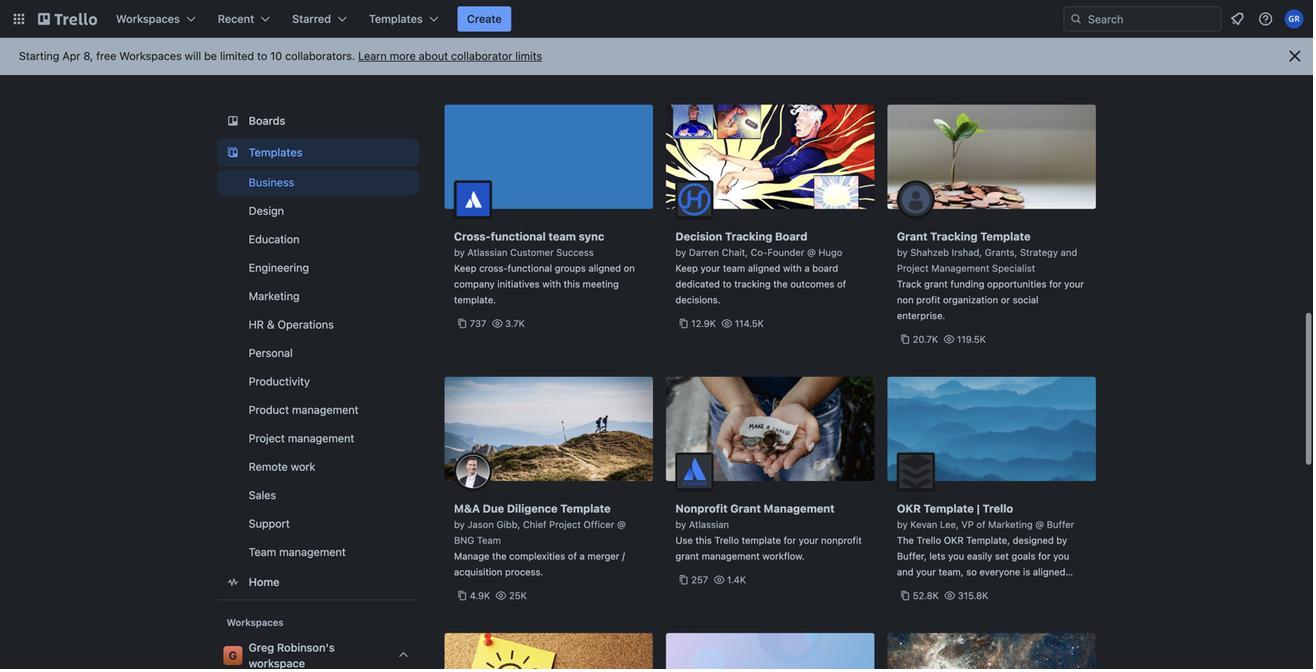 Task type: describe. For each thing, give the bounding box(es) containing it.
team management link
[[217, 540, 420, 565]]

personal link
[[217, 341, 420, 366]]

management inside nonprofit grant management by atlassian use this trello template for your nonprofit grant management workflow.
[[764, 502, 835, 515]]

shahzeb irshad, grants, strategy and project management specialist image
[[898, 181, 935, 218]]

1 you from the left
[[949, 551, 965, 562]]

co-
[[751, 247, 768, 258]]

52.8k
[[913, 590, 940, 601]]

by down buffer
[[1057, 535, 1068, 546]]

management inside grant tracking template by shahzeb irshad, grants, strategy and project management specialist track grant funding opportunities for your non profit organization or social enterprise.
[[932, 263, 990, 274]]

119.5k
[[958, 334, 987, 345]]

1.4k
[[727, 574, 747, 585]]

boards link
[[217, 107, 420, 135]]

the
[[898, 535, 915, 546]]

trello inside nonprofit grant management by atlassian use this trello template for your nonprofit grant management workflow.
[[715, 535, 740, 546]]

lets
[[930, 551, 946, 562]]

starting apr 8, free workspaces will be limited to 10 collaborators. learn more about collaborator limits
[[19, 49, 543, 62]]

decision tracking board by darren chait, co-founder @ hugo keep your team aligned with a board dedicated to tracking the outcomes of decisions.
[[676, 230, 847, 305]]

@ inside decision tracking board by darren chait, co-founder @ hugo keep your team aligned with a board dedicated to tracking the outcomes of decisions.
[[808, 247, 816, 258]]

chief
[[523, 519, 547, 530]]

template.
[[454, 294, 496, 305]]

board image
[[224, 111, 243, 130]]

the inside the okr template | trello by kevan lee, vp of marketing @ buffer the trello okr template, designed by buffer, lets you easily set goals for you and your team, so everyone is aligned towards the same objectives.
[[936, 582, 950, 593]]

decision
[[676, 230, 723, 243]]

project inside grant tracking template by shahzeb irshad, grants, strategy and project management specialist track grant funding opportunities for your non profit organization or social enterprise.
[[898, 263, 929, 274]]

learn
[[358, 49, 387, 62]]

darren chait, co-founder @ hugo image
[[676, 181, 714, 218]]

nonprofit
[[822, 535, 862, 546]]

@ for m&a due diligence template
[[617, 519, 626, 530]]

template
[[742, 535, 781, 546]]

buffer,
[[898, 551, 927, 562]]

of inside the okr template | trello by kevan lee, vp of marketing @ buffer the trello okr template, designed by buffer, lets you easily set goals for you and your team, so everyone is aligned towards the same objectives.
[[977, 519, 986, 530]]

greg robinson (gregrobinson96) image
[[1285, 9, 1304, 28]]

success
[[557, 247, 594, 258]]

template inside grant tracking template by shahzeb irshad, grants, strategy and project management specialist track grant funding opportunities for your non profit organization or social enterprise.
[[981, 230, 1031, 243]]

management for product management
[[292, 403, 359, 416]]

open information menu image
[[1259, 11, 1274, 27]]

founder
[[768, 247, 805, 258]]

keep inside decision tracking board by darren chait, co-founder @ hugo keep your team aligned with a board dedicated to tracking the outcomes of decisions.
[[676, 263, 698, 274]]

bng
[[454, 535, 475, 546]]

your inside grant tracking template by shahzeb irshad, grants, strategy and project management specialist track grant funding opportunities for your non profit organization or social enterprise.
[[1065, 278, 1085, 290]]

@ for okr template | trello
[[1036, 519, 1045, 530]]

personal
[[249, 346, 293, 359]]

project inside 'm&a due diligence template by jason gibb, chief project officer @ bng team manage the complexities of a merger / acquisition process.'
[[550, 519, 581, 530]]

grants,
[[985, 247, 1018, 258]]

workspaces inside popup button
[[116, 12, 180, 25]]

officer
[[584, 519, 615, 530]]

use
[[676, 535, 693, 546]]

meeting
[[583, 278, 619, 290]]

business
[[249, 176, 294, 189]]

templates inside templates link
[[249, 146, 303, 159]]

tracking
[[735, 278, 771, 290]]

template board image
[[224, 143, 243, 162]]

atlassian inside nonprofit grant management by atlassian use this trello template for your nonprofit grant management workflow.
[[689, 519, 729, 530]]

engineering
[[249, 261, 309, 274]]

project management link
[[217, 426, 420, 451]]

with inside cross-functional team sync by atlassian customer success keep cross-functional groups aligned on company initiatives with this meeting template.
[[543, 278, 561, 290]]

organization
[[944, 294, 999, 305]]

productivity link
[[217, 369, 420, 394]]

management for team management
[[279, 546, 346, 559]]

objectives.
[[979, 582, 1028, 593]]

templates link
[[217, 138, 420, 167]]

design
[[249, 204, 284, 217]]

for inside nonprofit grant management by atlassian use this trello template for your nonprofit grant management workflow.
[[784, 535, 797, 546]]

work
[[291, 460, 316, 473]]

1 vertical spatial functional
[[508, 263, 552, 274]]

everyone
[[980, 566, 1021, 578]]

atlassian inside cross-functional team sync by atlassian customer success keep cross-functional groups aligned on company initiatives with this meeting template.
[[468, 247, 508, 258]]

grant inside nonprofit grant management by atlassian use this trello template for your nonprofit grant management workflow.
[[731, 502, 761, 515]]

a inside 'm&a due diligence template by jason gibb, chief project officer @ bng team manage the complexities of a merger / acquisition process.'
[[580, 551, 585, 562]]

limited
[[220, 49, 254, 62]]

workflow.
[[763, 551, 805, 562]]

atlassian image
[[676, 453, 714, 491]]

limits
[[516, 49, 543, 62]]

towards
[[898, 582, 933, 593]]

or
[[1001, 294, 1011, 305]]

aligned inside decision tracking board by darren chait, co-founder @ hugo keep your team aligned with a board dedicated to tracking the outcomes of decisions.
[[748, 263, 781, 274]]

be
[[204, 49, 217, 62]]

with inside decision tracking board by darren chait, co-founder @ hugo keep your team aligned with a board dedicated to tracking the outcomes of decisions.
[[784, 263, 802, 274]]

jason gibb, chief project officer @ bng team image
[[454, 453, 492, 491]]

lee,
[[941, 519, 959, 530]]

1 horizontal spatial okr
[[944, 535, 964, 546]]

cross-
[[454, 230, 491, 243]]

robinson's
[[277, 641, 335, 654]]

and inside the okr template | trello by kevan lee, vp of marketing @ buffer the trello okr template, designed by buffer, lets you easily set goals for you and your team, so everyone is aligned towards the same objectives.
[[898, 566, 914, 578]]

8,
[[83, 49, 93, 62]]

team inside decision tracking board by darren chait, co-founder @ hugo keep your team aligned with a board dedicated to tracking the outcomes of decisions.
[[723, 263, 746, 274]]

buffer
[[1047, 519, 1075, 530]]

the inside 'm&a due diligence template by jason gibb, chief project officer @ bng team manage the complexities of a merger / acquisition process.'
[[492, 551, 507, 562]]

and inside grant tracking template by shahzeb irshad, grants, strategy and project management specialist track grant funding opportunities for your non profit organization or social enterprise.
[[1061, 247, 1078, 258]]

company
[[454, 278, 495, 290]]

enterprise.
[[898, 310, 946, 321]]

outcomes
[[791, 278, 835, 290]]

more
[[390, 49, 416, 62]]

dedicated
[[676, 278, 720, 290]]

hugo
[[819, 247, 843, 258]]

0 horizontal spatial okr
[[898, 502, 921, 515]]

kevan lee, vp of marketing @ buffer image
[[898, 453, 935, 491]]

starred button
[[283, 6, 357, 32]]

greg
[[249, 641, 274, 654]]

25k
[[509, 590, 527, 601]]

social
[[1013, 294, 1039, 305]]

Search field
[[1083, 7, 1221, 31]]

primary element
[[0, 0, 1314, 38]]

board
[[813, 263, 839, 274]]

management for project management
[[288, 432, 355, 445]]

&
[[267, 318, 275, 331]]

a inside decision tracking board by darren chait, co-founder @ hugo keep your team aligned with a board dedicated to tracking the outcomes of decisions.
[[805, 263, 810, 274]]

grant inside grant tracking template by shahzeb irshad, grants, strategy and project management specialist track grant funding opportunities for your non profit organization or social enterprise.
[[898, 230, 928, 243]]

decisions.
[[676, 294, 721, 305]]

okr template | trello by kevan lee, vp of marketing @ buffer the trello okr template, designed by buffer, lets you easily set goals for you and your team, so everyone is aligned towards the same objectives.
[[898, 502, 1075, 593]]

|
[[977, 502, 980, 515]]

nonprofit
[[676, 502, 728, 515]]

hr
[[249, 318, 264, 331]]

114.5k
[[735, 318, 764, 329]]

vp
[[962, 519, 974, 530]]

groups
[[555, 263, 586, 274]]

customer
[[511, 247, 554, 258]]

2 vertical spatial workspaces
[[227, 617, 284, 628]]

g
[[229, 649, 237, 662]]

acquisition
[[454, 566, 503, 578]]

learn more about collaborator limits link
[[358, 49, 543, 62]]

for inside grant tracking template by shahzeb irshad, grants, strategy and project management specialist track grant funding opportunities for your non profit organization or social enterprise.
[[1050, 278, 1062, 290]]

search image
[[1071, 13, 1083, 25]]



Task type: locate. For each thing, give the bounding box(es) containing it.
@ inside the okr template | trello by kevan lee, vp of marketing @ buffer the trello okr template, designed by buffer, lets you easily set goals for you and your team, so everyone is aligned towards the same objectives.
[[1036, 519, 1045, 530]]

support
[[249, 517, 290, 530]]

atlassian down nonprofit
[[689, 519, 729, 530]]

team inside cross-functional team sync by atlassian customer success keep cross-functional groups aligned on company initiatives with this meeting template.
[[549, 230, 576, 243]]

marketing inside the okr template | trello by kevan lee, vp of marketing @ buffer the trello okr template, designed by buffer, lets you easily set goals for you and your team, so everyone is aligned towards the same objectives.
[[989, 519, 1033, 530]]

team down jason
[[477, 535, 501, 546]]

and down buffer,
[[898, 566, 914, 578]]

board
[[776, 230, 808, 243]]

1 horizontal spatial keep
[[676, 263, 698, 274]]

cross-
[[479, 263, 508, 274]]

m&a
[[454, 502, 480, 515]]

1 vertical spatial and
[[898, 566, 914, 578]]

by inside nonprofit grant management by atlassian use this trello template for your nonprofit grant management workflow.
[[676, 519, 687, 530]]

grant inside grant tracking template by shahzeb irshad, grants, strategy and project management specialist track grant funding opportunities for your non profit organization or social enterprise.
[[925, 278, 948, 290]]

@ inside 'm&a due diligence template by jason gibb, chief project officer @ bng team manage the complexities of a merger / acquisition process.'
[[617, 519, 626, 530]]

2 horizontal spatial aligned
[[1034, 566, 1066, 578]]

darren
[[689, 247, 720, 258]]

this down "groups"
[[564, 278, 580, 290]]

1 horizontal spatial tracking
[[931, 230, 978, 243]]

hr & operations
[[249, 318, 334, 331]]

hr & operations link
[[217, 312, 420, 337]]

0 horizontal spatial to
[[257, 49, 267, 62]]

tracking inside grant tracking template by shahzeb irshad, grants, strategy and project management specialist track grant funding opportunities for your non profit organization or social enterprise.
[[931, 230, 978, 243]]

initiatives
[[498, 278, 540, 290]]

1 vertical spatial for
[[784, 535, 797, 546]]

your inside the okr template | trello by kevan lee, vp of marketing @ buffer the trello okr template, designed by buffer, lets you easily set goals for you and your team, so everyone is aligned towards the same objectives.
[[917, 566, 936, 578]]

2 horizontal spatial of
[[977, 519, 986, 530]]

1 horizontal spatial team
[[477, 535, 501, 546]]

0 horizontal spatial @
[[617, 519, 626, 530]]

is
[[1024, 566, 1031, 578]]

management up the 1.4k
[[702, 551, 760, 562]]

funding
[[951, 278, 985, 290]]

the up acquisition
[[492, 551, 507, 562]]

2 vertical spatial project
[[550, 519, 581, 530]]

okr up 'kevan'
[[898, 502, 921, 515]]

2 horizontal spatial project
[[898, 263, 929, 274]]

irshad,
[[952, 247, 983, 258]]

product
[[249, 403, 289, 416]]

workspace
[[249, 657, 305, 669]]

grant
[[925, 278, 948, 290], [676, 551, 699, 562]]

1 horizontal spatial aligned
[[748, 263, 781, 274]]

0 vertical spatial functional
[[491, 230, 546, 243]]

1 vertical spatial templates
[[249, 146, 303, 159]]

@ left hugo
[[808, 247, 816, 258]]

project inside project management link
[[249, 432, 285, 445]]

0 vertical spatial marketing
[[249, 290, 300, 303]]

1 horizontal spatial to
[[723, 278, 732, 290]]

aligned right is
[[1034, 566, 1066, 578]]

1 vertical spatial team
[[723, 263, 746, 274]]

you down buffer
[[1054, 551, 1070, 562]]

marketing up &
[[249, 290, 300, 303]]

0 horizontal spatial template
[[561, 502, 611, 515]]

0 vertical spatial this
[[564, 278, 580, 290]]

trello left the template
[[715, 535, 740, 546]]

sync
[[579, 230, 605, 243]]

the down the team,
[[936, 582, 950, 593]]

marketing up template,
[[989, 519, 1033, 530]]

education
[[249, 233, 300, 246]]

okr down lee,
[[944, 535, 964, 546]]

workspaces
[[116, 12, 180, 25], [119, 49, 182, 62], [227, 617, 284, 628]]

team inside 'm&a due diligence template by jason gibb, chief project officer @ bng team manage the complexities of a merger / acquisition process.'
[[477, 535, 501, 546]]

project right chief at bottom
[[550, 519, 581, 530]]

starred
[[292, 12, 331, 25]]

aligned inside the okr template | trello by kevan lee, vp of marketing @ buffer the trello okr template, designed by buffer, lets you easily set goals for you and your team, so everyone is aligned towards the same objectives.
[[1034, 566, 1066, 578]]

your right opportunities
[[1065, 278, 1085, 290]]

create button
[[458, 6, 512, 32]]

1 vertical spatial grant
[[676, 551, 699, 562]]

keep up company
[[454, 263, 477, 274]]

with down founder
[[784, 263, 802, 274]]

1 horizontal spatial you
[[1054, 551, 1070, 562]]

project up "track"
[[898, 263, 929, 274]]

this right use
[[696, 535, 712, 546]]

3.7k
[[505, 318, 525, 329]]

tracking up irshad, in the right top of the page
[[931, 230, 978, 243]]

workspaces down workspaces popup button
[[119, 49, 182, 62]]

1 vertical spatial atlassian
[[689, 519, 729, 530]]

1 vertical spatial project
[[249, 432, 285, 445]]

0 vertical spatial to
[[257, 49, 267, 62]]

management up the template
[[764, 502, 835, 515]]

of right vp
[[977, 519, 986, 530]]

4.9k
[[470, 590, 491, 601]]

keep up dedicated
[[676, 263, 698, 274]]

functional down the customer
[[508, 263, 552, 274]]

1 horizontal spatial management
[[932, 263, 990, 274]]

to inside decision tracking board by darren chait, co-founder @ hugo keep your team aligned with a board dedicated to tracking the outcomes of decisions.
[[723, 278, 732, 290]]

atlassian customer success image
[[454, 181, 492, 218]]

a up outcomes
[[805, 263, 810, 274]]

0 horizontal spatial and
[[898, 566, 914, 578]]

2 vertical spatial the
[[936, 582, 950, 593]]

functional
[[491, 230, 546, 243], [508, 263, 552, 274]]

management down product management link
[[288, 432, 355, 445]]

for down strategy
[[1050, 278, 1062, 290]]

1 horizontal spatial team
[[723, 263, 746, 274]]

your down the darren
[[701, 263, 721, 274]]

this inside cross-functional team sync by atlassian customer success keep cross-functional groups aligned on company initiatives with this meeting template.
[[564, 278, 580, 290]]

aligned inside cross-functional team sync by atlassian customer success keep cross-functional groups aligned on company initiatives with this meeting template.
[[589, 263, 621, 274]]

0 horizontal spatial with
[[543, 278, 561, 290]]

a left 'merger'
[[580, 551, 585, 562]]

process.
[[505, 566, 544, 578]]

0 vertical spatial grant
[[925, 278, 948, 290]]

by inside cross-functional team sync by atlassian customer success keep cross-functional groups aligned on company initiatives with this meeting template.
[[454, 247, 465, 258]]

1 keep from the left
[[454, 263, 477, 274]]

opportunities
[[988, 278, 1047, 290]]

1 horizontal spatial @
[[808, 247, 816, 258]]

0 horizontal spatial team
[[549, 230, 576, 243]]

tracking
[[725, 230, 773, 243], [931, 230, 978, 243]]

by down cross-
[[454, 247, 465, 258]]

1 horizontal spatial grant
[[898, 230, 928, 243]]

shahzeb
[[911, 247, 950, 258]]

you up the team,
[[949, 551, 965, 562]]

of down board
[[838, 278, 847, 290]]

to left 10
[[257, 49, 267, 62]]

2 vertical spatial of
[[568, 551, 577, 562]]

0 horizontal spatial this
[[564, 278, 580, 290]]

0 horizontal spatial you
[[949, 551, 965, 562]]

with down "groups"
[[543, 278, 561, 290]]

of inside 'm&a due diligence template by jason gibb, chief project officer @ bng team manage the complexities of a merger / acquisition process.'
[[568, 551, 577, 562]]

template up grants,
[[981, 230, 1031, 243]]

aligned down co-
[[748, 263, 781, 274]]

starting
[[19, 49, 59, 62]]

1 horizontal spatial of
[[838, 278, 847, 290]]

greg robinson's workspace
[[249, 641, 335, 669]]

team
[[549, 230, 576, 243], [723, 263, 746, 274]]

10
[[270, 49, 282, 62]]

home image
[[224, 573, 243, 592]]

0 horizontal spatial grant
[[731, 502, 761, 515]]

team management
[[249, 546, 346, 559]]

your inside nonprofit grant management by atlassian use this trello template for your nonprofit grant management workflow.
[[799, 535, 819, 546]]

by inside 'm&a due diligence template by jason gibb, chief project officer @ bng team manage the complexities of a merger / acquisition process.'
[[454, 519, 465, 530]]

team down chait,
[[723, 263, 746, 274]]

1 tracking from the left
[[725, 230, 773, 243]]

template inside the okr template | trello by kevan lee, vp of marketing @ buffer the trello okr template, designed by buffer, lets you easily set goals for you and your team, so everyone is aligned towards the same objectives.
[[924, 502, 975, 515]]

template inside 'm&a due diligence template by jason gibb, chief project officer @ bng team manage the complexities of a merger / acquisition process.'
[[561, 502, 611, 515]]

by up bng
[[454, 519, 465, 530]]

management down irshad, in the right top of the page
[[932, 263, 990, 274]]

templates up business
[[249, 146, 303, 159]]

marketing inside marketing link
[[249, 290, 300, 303]]

for down designed
[[1039, 551, 1051, 562]]

0 horizontal spatial keep
[[454, 263, 477, 274]]

0 vertical spatial workspaces
[[116, 12, 180, 25]]

grant up the shahzeb
[[898, 230, 928, 243]]

this
[[564, 278, 580, 290], [696, 535, 712, 546]]

0 vertical spatial project
[[898, 263, 929, 274]]

0 vertical spatial team
[[549, 230, 576, 243]]

chait,
[[722, 247, 748, 258]]

1 vertical spatial management
[[764, 502, 835, 515]]

due
[[483, 502, 505, 515]]

to
[[257, 49, 267, 62], [723, 278, 732, 290]]

1 horizontal spatial this
[[696, 535, 712, 546]]

0 vertical spatial grant
[[898, 230, 928, 243]]

merger
[[588, 551, 620, 562]]

apr
[[62, 49, 80, 62]]

2 horizontal spatial trello
[[983, 502, 1014, 515]]

keep inside cross-functional team sync by atlassian customer success keep cross-functional groups aligned on company initiatives with this meeting template.
[[454, 263, 477, 274]]

2 horizontal spatial @
[[1036, 519, 1045, 530]]

okr
[[898, 502, 921, 515], [944, 535, 964, 546]]

team up the success
[[549, 230, 576, 243]]

project
[[898, 263, 929, 274], [249, 432, 285, 445], [550, 519, 581, 530]]

1 vertical spatial to
[[723, 278, 732, 290]]

for up workflow. at the right bottom of page
[[784, 535, 797, 546]]

1 horizontal spatial atlassian
[[689, 519, 729, 530]]

manage
[[454, 551, 490, 562]]

2 tracking from the left
[[931, 230, 978, 243]]

0 horizontal spatial project
[[249, 432, 285, 445]]

and right strategy
[[1061, 247, 1078, 258]]

with
[[784, 263, 802, 274], [543, 278, 561, 290]]

so
[[967, 566, 977, 578]]

templates inside 'templates' popup button
[[369, 12, 423, 25]]

trello
[[983, 502, 1014, 515], [715, 535, 740, 546], [917, 535, 942, 546]]

workspaces up greg
[[227, 617, 284, 628]]

0 horizontal spatial marketing
[[249, 290, 300, 303]]

grant inside nonprofit grant management by atlassian use this trello template for your nonprofit grant management workflow.
[[676, 551, 699, 562]]

sales
[[249, 489, 276, 502]]

boards
[[249, 114, 286, 127]]

diligence
[[507, 502, 558, 515]]

by up use
[[676, 519, 687, 530]]

to left tracking
[[723, 278, 732, 290]]

2 keep from the left
[[676, 263, 698, 274]]

your inside decision tracking board by darren chait, co-founder @ hugo keep your team aligned with a board dedicated to tracking the outcomes of decisions.
[[701, 263, 721, 274]]

1 horizontal spatial and
[[1061, 247, 1078, 258]]

1 vertical spatial grant
[[731, 502, 761, 515]]

template up lee,
[[924, 502, 975, 515]]

your up towards
[[917, 566, 936, 578]]

management down productivity link
[[292, 403, 359, 416]]

collaborators.
[[285, 49, 355, 62]]

jason
[[468, 519, 494, 530]]

0 horizontal spatial management
[[764, 502, 835, 515]]

1 horizontal spatial marketing
[[989, 519, 1033, 530]]

257
[[692, 574, 709, 585]]

grant
[[898, 230, 928, 243], [731, 502, 761, 515]]

non
[[898, 294, 914, 305]]

on
[[624, 263, 635, 274]]

0 horizontal spatial of
[[568, 551, 577, 562]]

1 vertical spatial okr
[[944, 535, 964, 546]]

this inside nonprofit grant management by atlassian use this trello template for your nonprofit grant management workflow.
[[696, 535, 712, 546]]

0 vertical spatial a
[[805, 263, 810, 274]]

functional up the customer
[[491, 230, 546, 243]]

grant tracking template by shahzeb irshad, grants, strategy and project management specialist track grant funding opportunities for your non profit organization or social enterprise.
[[898, 230, 1085, 321]]

0 horizontal spatial trello
[[715, 535, 740, 546]]

1 vertical spatial a
[[580, 551, 585, 562]]

0 horizontal spatial templates
[[249, 146, 303, 159]]

tracking for decision
[[725, 230, 773, 243]]

2 you from the left
[[1054, 551, 1070, 562]]

templates up more
[[369, 12, 423, 25]]

business link
[[217, 170, 420, 195]]

by inside grant tracking template by shahzeb irshad, grants, strategy and project management specialist track grant funding opportunities for your non profit organization or social enterprise.
[[898, 247, 908, 258]]

nonprofit grant management by atlassian use this trello template for your nonprofit grant management workflow.
[[676, 502, 862, 562]]

by
[[454, 247, 465, 258], [676, 247, 687, 258], [898, 247, 908, 258], [454, 519, 465, 530], [676, 519, 687, 530], [898, 519, 908, 530], [1057, 535, 1068, 546]]

@ up designed
[[1036, 519, 1045, 530]]

kevan
[[911, 519, 938, 530]]

management inside nonprofit grant management by atlassian use this trello template for your nonprofit grant management workflow.
[[702, 551, 760, 562]]

2 horizontal spatial template
[[981, 230, 1031, 243]]

0 vertical spatial management
[[932, 263, 990, 274]]

0 horizontal spatial aligned
[[589, 263, 621, 274]]

0 horizontal spatial a
[[580, 551, 585, 562]]

keep
[[454, 263, 477, 274], [676, 263, 698, 274]]

tracking for grant
[[931, 230, 978, 243]]

grant up profit
[[925, 278, 948, 290]]

by inside decision tracking board by darren chait, co-founder @ hugo keep your team aligned with a board dedicated to tracking the outcomes of decisions.
[[676, 247, 687, 258]]

0 notifications image
[[1229, 9, 1248, 28]]

your up workflow. at the right bottom of page
[[799, 535, 819, 546]]

same
[[953, 582, 977, 593]]

track
[[898, 278, 922, 290]]

for inside the okr template | trello by kevan lee, vp of marketing @ buffer the trello okr template, designed by buffer, lets you easily set goals for you and your team, so everyone is aligned towards the same objectives.
[[1039, 551, 1051, 562]]

by left the shahzeb
[[898, 247, 908, 258]]

management down "support" link
[[279, 546, 346, 559]]

tracking inside decision tracking board by darren chait, co-founder @ hugo keep your team aligned with a board dedicated to tracking the outcomes of decisions.
[[725, 230, 773, 243]]

0 horizontal spatial tracking
[[725, 230, 773, 243]]

sales link
[[217, 483, 420, 508]]

cross-functional team sync by atlassian customer success keep cross-functional groups aligned on company initiatives with this meeting template.
[[454, 230, 635, 305]]

team down support
[[249, 546, 276, 559]]

aligned up meeting
[[589, 263, 621, 274]]

the inside decision tracking board by darren chait, co-founder @ hugo keep your team aligned with a board dedicated to tracking the outcomes of decisions.
[[774, 278, 788, 290]]

operations
[[278, 318, 334, 331]]

0 vertical spatial atlassian
[[468, 247, 508, 258]]

team,
[[939, 566, 964, 578]]

the right tracking
[[774, 278, 788, 290]]

1 vertical spatial workspaces
[[119, 49, 182, 62]]

trello down 'kevan'
[[917, 535, 942, 546]]

0 vertical spatial for
[[1050, 278, 1062, 290]]

workspaces up free
[[116, 12, 180, 25]]

1 vertical spatial this
[[696, 535, 712, 546]]

2 horizontal spatial the
[[936, 582, 950, 593]]

grant down use
[[676, 551, 699, 562]]

back to home image
[[38, 6, 97, 32]]

0 vertical spatial the
[[774, 278, 788, 290]]

1 horizontal spatial the
[[774, 278, 788, 290]]

1 horizontal spatial templates
[[369, 12, 423, 25]]

0 vertical spatial okr
[[898, 502, 921, 515]]

0 vertical spatial and
[[1061, 247, 1078, 258]]

trello right the "|"
[[983, 502, 1014, 515]]

0 vertical spatial of
[[838, 278, 847, 290]]

marketing
[[249, 290, 300, 303], [989, 519, 1033, 530]]

home
[[249, 576, 280, 589]]

template up officer
[[561, 502, 611, 515]]

home link
[[217, 568, 420, 596]]

recent button
[[208, 6, 280, 32]]

0 vertical spatial with
[[784, 263, 802, 274]]

0 vertical spatial templates
[[369, 12, 423, 25]]

project management
[[249, 432, 355, 445]]

remote
[[249, 460, 288, 473]]

by up the
[[898, 519, 908, 530]]

1 vertical spatial of
[[977, 519, 986, 530]]

2 vertical spatial for
[[1039, 551, 1051, 562]]

@ right officer
[[617, 519, 626, 530]]

0 horizontal spatial the
[[492, 551, 507, 562]]

1 horizontal spatial a
[[805, 263, 810, 274]]

education link
[[217, 227, 420, 252]]

by left the darren
[[676, 247, 687, 258]]

/
[[622, 551, 625, 562]]

of inside decision tracking board by darren chait, co-founder @ hugo keep your team aligned with a board dedicated to tracking the outcomes of decisions.
[[838, 278, 847, 290]]

0 horizontal spatial grant
[[676, 551, 699, 562]]

1 horizontal spatial with
[[784, 263, 802, 274]]

1 vertical spatial marketing
[[989, 519, 1033, 530]]

1 vertical spatial with
[[543, 278, 561, 290]]

complexities
[[510, 551, 566, 562]]

grant up the template
[[731, 502, 761, 515]]

atlassian up cross-
[[468, 247, 508, 258]]

strategy
[[1021, 247, 1059, 258]]

create
[[467, 12, 502, 25]]

1 horizontal spatial trello
[[917, 535, 942, 546]]

of left 'merger'
[[568, 551, 577, 562]]

templates button
[[360, 6, 448, 32]]

tracking up co-
[[725, 230, 773, 243]]

0 horizontal spatial atlassian
[[468, 247, 508, 258]]

the
[[774, 278, 788, 290], [492, 551, 507, 562], [936, 582, 950, 593]]

design link
[[217, 198, 420, 224]]

support link
[[217, 511, 420, 536]]

1 horizontal spatial project
[[550, 519, 581, 530]]

project up remote
[[249, 432, 285, 445]]

20.7k
[[913, 334, 939, 345]]

0 horizontal spatial team
[[249, 546, 276, 559]]

1 horizontal spatial grant
[[925, 278, 948, 290]]

1 vertical spatial the
[[492, 551, 507, 562]]

1 horizontal spatial template
[[924, 502, 975, 515]]



Task type: vqa. For each thing, say whether or not it's contained in the screenshot.
rightmost on-
no



